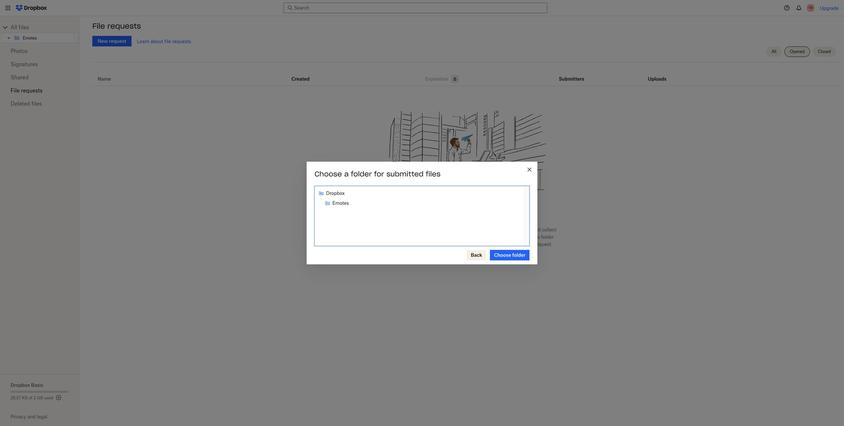 Task type: describe. For each thing, give the bounding box(es) containing it.
choose folder button
[[490, 250, 530, 261]]

choose folder
[[494, 253, 526, 258]]

or
[[518, 227, 522, 233]]

used
[[44, 396, 53, 401]]

account.
[[488, 249, 507, 255]]

they
[[453, 227, 463, 233]]

not,
[[523, 227, 532, 233]]

2 column header from the left
[[648, 67, 675, 83]]

so
[[464, 242, 469, 247]]

0 horizontal spatial your
[[396, 235, 405, 240]]

in
[[390, 235, 394, 240]]

files for request
[[394, 227, 403, 233]]

dropbox logo - go to the homepage image
[[13, 3, 49, 13]]

deleted
[[11, 101, 30, 107]]

from for anyone,
[[404, 227, 415, 233]]

all files
[[11, 24, 29, 31]]

signatures
[[11, 61, 38, 68]]

legal
[[37, 415, 47, 420]]

folder inside request files from anyone, whether they have a dropbox account or not, and collect them in your dropbox. files will be automatically organized into a dropbox folder you choose. your privacy is important, so those who upload to your file request cannot access your dropbox account.
[[542, 235, 554, 240]]

file requests link
[[11, 84, 69, 97]]

opened
[[790, 49, 805, 54]]

upload
[[494, 242, 509, 247]]

pro trial element
[[449, 75, 459, 83]]

account
[[499, 227, 517, 233]]

created
[[292, 76, 310, 82]]

cannot
[[425, 249, 440, 255]]

created button
[[292, 75, 310, 83]]

2 vertical spatial requests
[[21, 87, 43, 94]]

have
[[464, 227, 474, 233]]

for
[[374, 170, 384, 179]]

all button
[[767, 47, 782, 57]]

1 vertical spatial a
[[475, 227, 478, 233]]

2 vertical spatial your
[[457, 249, 467, 255]]

1 vertical spatial requests
[[172, 38, 191, 44]]

closed
[[818, 49, 831, 54]]

emotes inside 'all files' tree
[[23, 35, 37, 40]]

signatures link
[[11, 58, 69, 71]]

need
[[403, 211, 423, 220]]

submitted
[[387, 170, 424, 179]]

all for all files
[[11, 24, 17, 31]]

photos
[[11, 48, 28, 54]]

0 horizontal spatial and
[[27, 415, 36, 420]]

2 vertical spatial a
[[518, 235, 520, 240]]

choose for choose a folder for submitted files
[[315, 170, 342, 179]]

from for someone?
[[468, 211, 486, 220]]

your
[[407, 242, 417, 247]]

organized
[[485, 235, 507, 240]]

access
[[441, 249, 456, 255]]

1 horizontal spatial file
[[92, 21, 105, 31]]

row containing name
[[92, 65, 839, 86]]

learn about file requests link
[[137, 38, 191, 44]]

dropbox.
[[406, 235, 426, 240]]

0 vertical spatial folder
[[351, 170, 372, 179]]

group inside choose a folder for submitted files dialog
[[318, 189, 521, 209]]

dropbox basic
[[11, 383, 43, 389]]

files inside dialog
[[426, 170, 441, 179]]

learn about file requests
[[137, 38, 191, 44]]

privacy and legal link
[[11, 415, 79, 420]]

files
[[427, 235, 438, 240]]

those
[[471, 242, 483, 247]]

1 vertical spatial file
[[11, 87, 20, 94]]

choose for choose folder
[[494, 253, 512, 258]]

to
[[511, 242, 515, 247]]

dropbox inside choose a folder for submitted files dialog
[[326, 191, 345, 196]]

whether
[[434, 227, 452, 233]]

28.57 kb of 2 gb used
[[11, 396, 53, 401]]

0 vertical spatial file requests
[[92, 21, 141, 31]]



Task type: vqa. For each thing, say whether or not it's contained in the screenshot.
Back button
yes



Task type: locate. For each thing, give the bounding box(es) containing it.
file requests up learn
[[92, 21, 141, 31]]

will
[[439, 235, 447, 240]]

file
[[164, 38, 171, 44], [527, 242, 534, 247]]

from
[[468, 211, 486, 220], [404, 227, 415, 233]]

photos link
[[11, 45, 69, 58]]

all inside all files link
[[11, 24, 17, 31]]

of
[[29, 396, 32, 401]]

automatically
[[454, 235, 484, 240]]

request
[[535, 242, 552, 247]]

1 vertical spatial file
[[527, 242, 534, 247]]

choose
[[315, 170, 342, 179], [494, 253, 512, 258]]

file requests
[[92, 21, 141, 31], [11, 87, 43, 94]]

file right about
[[164, 38, 171, 44]]

1 vertical spatial folder
[[542, 235, 554, 240]]

2 horizontal spatial folder
[[542, 235, 554, 240]]

privacy
[[418, 242, 434, 247]]

0 vertical spatial emotes
[[23, 35, 37, 40]]

folder inside button
[[513, 253, 526, 258]]

and inside request files from anyone, whether they have a dropbox account or not, and collect them in your dropbox. files will be automatically organized into a dropbox folder you choose. your privacy is important, so those who upload to your file request cannot access your dropbox account.
[[533, 227, 541, 233]]

0 vertical spatial file
[[164, 38, 171, 44]]

0 vertical spatial choose
[[315, 170, 342, 179]]

requests up 'deleted files'
[[21, 87, 43, 94]]

group
[[318, 189, 521, 209]]

row
[[92, 65, 839, 86]]

files down dropbox logo - go to the homepage
[[19, 24, 29, 31]]

from up have
[[468, 211, 486, 220]]

all files tree
[[1, 22, 79, 43]]

need something from someone?
[[403, 211, 529, 220]]

1 horizontal spatial requests
[[107, 21, 141, 31]]

0 horizontal spatial file
[[164, 38, 171, 44]]

files for all
[[19, 24, 29, 31]]

1 horizontal spatial column header
[[648, 67, 675, 83]]

1 horizontal spatial your
[[457, 249, 467, 255]]

into
[[508, 235, 517, 240]]

folder down the to
[[513, 253, 526, 258]]

0 horizontal spatial requests
[[21, 87, 43, 94]]

1 horizontal spatial folder
[[513, 253, 526, 258]]

files
[[19, 24, 29, 31], [31, 101, 42, 107], [426, 170, 441, 179], [394, 227, 403, 233]]

choose inside button
[[494, 253, 512, 258]]

a
[[344, 170, 349, 179], [475, 227, 478, 233], [518, 235, 520, 240]]

1 horizontal spatial file
[[527, 242, 534, 247]]

all left opened
[[772, 49, 777, 54]]

upgrade
[[820, 5, 839, 11]]

get more space image
[[55, 395, 63, 403]]

and left legal
[[27, 415, 36, 420]]

1 horizontal spatial and
[[533, 227, 541, 233]]

files inside tree
[[19, 24, 29, 31]]

files for deleted
[[31, 101, 42, 107]]

deleted files
[[11, 101, 42, 107]]

and right not,
[[533, 227, 541, 233]]

your
[[396, 235, 405, 240], [516, 242, 526, 247], [457, 249, 467, 255]]

something
[[425, 211, 465, 220]]

learn
[[137, 38, 149, 44]]

1 horizontal spatial all
[[772, 49, 777, 54]]

0 vertical spatial file
[[92, 21, 105, 31]]

0 horizontal spatial emotes
[[23, 35, 37, 40]]

0 horizontal spatial choose
[[315, 170, 342, 179]]

choose a folder for submitted files
[[315, 170, 441, 179]]

choose.
[[389, 242, 406, 247]]

dropbox
[[326, 191, 345, 196], [479, 227, 498, 233], [522, 235, 540, 240], [468, 249, 487, 255], [11, 383, 30, 389]]

all files link
[[11, 22, 79, 33]]

1 horizontal spatial from
[[468, 211, 486, 220]]

2 horizontal spatial requests
[[172, 38, 191, 44]]

0 vertical spatial requests
[[107, 21, 141, 31]]

folder down collect
[[542, 235, 554, 240]]

from up the dropbox.
[[404, 227, 415, 233]]

folder left 'for'
[[351, 170, 372, 179]]

emotes link
[[14, 34, 73, 42]]

shared
[[11, 74, 29, 81]]

1 horizontal spatial a
[[475, 227, 478, 233]]

a left 'for'
[[344, 170, 349, 179]]

back
[[471, 253, 483, 258]]

shared link
[[11, 71, 69, 84]]

all for all
[[772, 49, 777, 54]]

0 vertical spatial a
[[344, 170, 349, 179]]

0 vertical spatial your
[[396, 235, 405, 240]]

your up choose. at the left of page
[[396, 235, 405, 240]]

requests right about
[[172, 38, 191, 44]]

emotes
[[23, 35, 37, 40], [333, 201, 349, 206]]

all up photos
[[11, 24, 17, 31]]

all inside all button
[[772, 49, 777, 54]]

0 horizontal spatial file requests
[[11, 87, 43, 94]]

back button
[[467, 250, 486, 261]]

you
[[380, 242, 388, 247]]

privacy and legal
[[11, 415, 47, 420]]

be
[[448, 235, 453, 240]]

request files from anyone, whether they have a dropbox account or not, and collect them in your dropbox. files will be automatically organized into a dropbox folder you choose. your privacy is important, so those who upload to your file request cannot access your dropbox account.
[[375, 227, 557, 255]]

from inside request files from anyone, whether they have a dropbox account or not, and collect them in your dropbox. files will be automatically organized into a dropbox folder you choose. your privacy is important, so those who upload to your file request cannot access your dropbox account.
[[404, 227, 415, 233]]

1 vertical spatial file requests
[[11, 87, 43, 94]]

requests up learn
[[107, 21, 141, 31]]

0 horizontal spatial from
[[404, 227, 415, 233]]

0 horizontal spatial folder
[[351, 170, 372, 179]]

0 horizontal spatial file
[[11, 87, 20, 94]]

file
[[92, 21, 105, 31], [11, 87, 20, 94]]

closed button
[[813, 47, 837, 57]]

1 horizontal spatial choose
[[494, 253, 512, 258]]

deleted files link
[[11, 97, 69, 111]]

files inside request files from anyone, whether they have a dropbox account or not, and collect them in your dropbox. files will be automatically organized into a dropbox folder you choose. your privacy is important, so those who upload to your file request cannot access your dropbox account.
[[394, 227, 403, 233]]

0 horizontal spatial all
[[11, 24, 17, 31]]

request
[[375, 227, 393, 233]]

emotes inside choose a folder for submitted files dialog
[[333, 201, 349, 206]]

someone?
[[488, 211, 529, 220]]

0 horizontal spatial a
[[344, 170, 349, 179]]

1 vertical spatial and
[[27, 415, 36, 420]]

2 horizontal spatial a
[[518, 235, 520, 240]]

choose a folder for submitted files dialog
[[307, 162, 538, 265]]

your down so
[[457, 249, 467, 255]]

collect
[[542, 227, 557, 233]]

1 vertical spatial your
[[516, 242, 526, 247]]

files up in
[[394, 227, 403, 233]]

file left request
[[527, 242, 534, 247]]

all
[[11, 24, 17, 31], [772, 49, 777, 54]]

group containing dropbox
[[318, 189, 521, 209]]

28.57
[[11, 396, 21, 401]]

anyone,
[[416, 227, 433, 233]]

opened button
[[785, 47, 811, 57]]

requests
[[107, 21, 141, 31], [172, 38, 191, 44], [21, 87, 43, 94]]

folder
[[351, 170, 372, 179], [542, 235, 554, 240], [513, 253, 526, 258]]

1 vertical spatial emotes
[[333, 201, 349, 206]]

0 horizontal spatial column header
[[559, 67, 586, 83]]

global header element
[[0, 0, 845, 16]]

1 horizontal spatial emotes
[[333, 201, 349, 206]]

2 vertical spatial folder
[[513, 253, 526, 258]]

1 vertical spatial all
[[772, 49, 777, 54]]

0 vertical spatial all
[[11, 24, 17, 31]]

1 vertical spatial from
[[404, 227, 415, 233]]

1 vertical spatial choose
[[494, 253, 512, 258]]

file requests up 'deleted files'
[[11, 87, 43, 94]]

files right submitted
[[426, 170, 441, 179]]

about
[[151, 38, 163, 44]]

your right the to
[[516, 242, 526, 247]]

1 column header from the left
[[559, 67, 586, 83]]

a inside dialog
[[344, 170, 349, 179]]

gb
[[37, 396, 43, 401]]

files down file requests link
[[31, 101, 42, 107]]

2 horizontal spatial your
[[516, 242, 526, 247]]

a right have
[[475, 227, 478, 233]]

1 horizontal spatial file requests
[[92, 21, 141, 31]]

0 vertical spatial and
[[533, 227, 541, 233]]

them
[[378, 235, 389, 240]]

a right into
[[518, 235, 520, 240]]

0 vertical spatial from
[[468, 211, 486, 220]]

name
[[98, 76, 111, 82]]

privacy
[[11, 415, 26, 420]]

who
[[484, 242, 493, 247]]

file inside request files from anyone, whether they have a dropbox account or not, and collect them in your dropbox. files will be automatically organized into a dropbox folder you choose. your privacy is important, so those who upload to your file request cannot access your dropbox account.
[[527, 242, 534, 247]]

kb
[[22, 396, 28, 401]]

important,
[[440, 242, 463, 247]]

is
[[435, 242, 439, 247]]

upgrade link
[[820, 5, 839, 11]]

2
[[34, 396, 36, 401]]

basic
[[31, 383, 43, 389]]

and
[[533, 227, 541, 233], [27, 415, 36, 420]]

column header
[[559, 67, 586, 83], [648, 67, 675, 83]]



